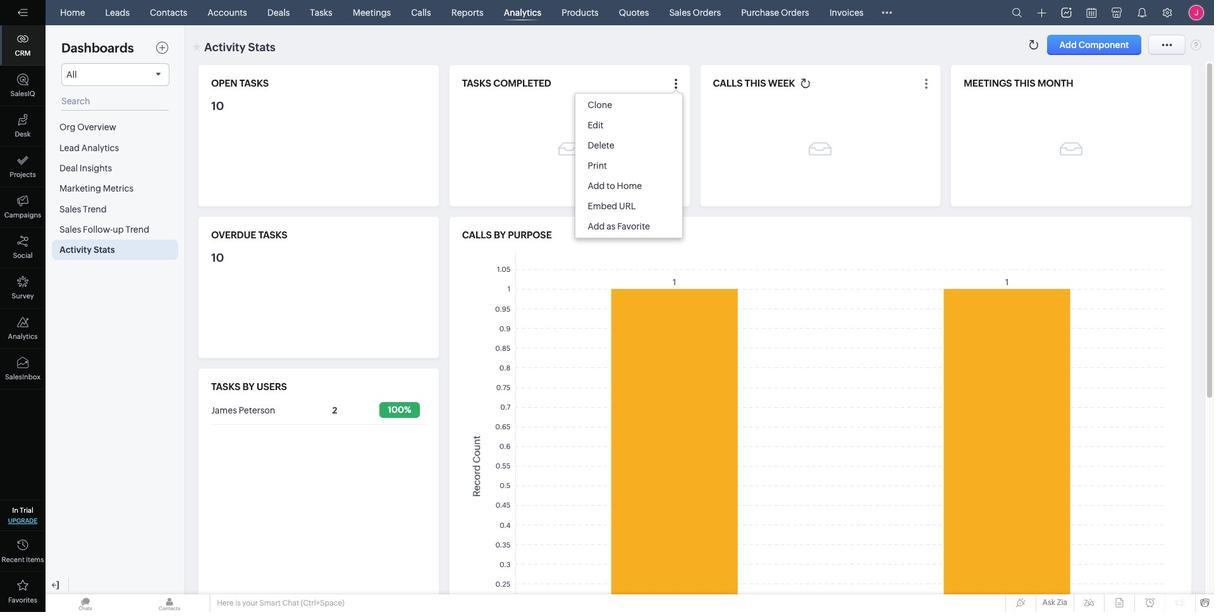 Task type: describe. For each thing, give the bounding box(es) containing it.
salesiq link
[[0, 66, 46, 106]]

deals link
[[262, 0, 295, 25]]

crm
[[15, 49, 31, 57]]

products link
[[557, 0, 604, 25]]

smart
[[259, 599, 281, 608]]

leads
[[105, 8, 130, 18]]

search image
[[1012, 8, 1022, 18]]

quotes
[[619, 8, 649, 18]]

0 horizontal spatial analytics
[[8, 333, 38, 340]]

calls link
[[406, 0, 436, 25]]

trial
[[20, 506, 33, 514]]

crm link
[[0, 25, 46, 66]]

meetings link
[[348, 0, 396, 25]]

configure settings image
[[1162, 8, 1172, 18]]

recent
[[2, 556, 25, 563]]

salesiq
[[10, 90, 35, 97]]

contacts link
[[145, 0, 192, 25]]

quick actions image
[[1037, 8, 1046, 18]]

1 vertical spatial analytics link
[[0, 309, 46, 349]]

accounts link
[[202, 0, 252, 25]]

calendar image
[[1087, 8, 1096, 18]]

tasks
[[310, 8, 332, 18]]

chat
[[282, 599, 299, 608]]

sales orders
[[669, 8, 721, 18]]

sales motivator image
[[1061, 8, 1071, 18]]

desk link
[[0, 106, 46, 147]]

contacts
[[150, 8, 187, 18]]

survey
[[12, 292, 34, 300]]

items
[[26, 556, 44, 563]]

contacts image
[[130, 594, 209, 612]]

orders for sales orders
[[693, 8, 721, 18]]

your
[[242, 599, 258, 608]]

invoices
[[829, 8, 864, 18]]

tasks link
[[305, 0, 337, 25]]

home link
[[55, 0, 90, 25]]

here
[[217, 599, 234, 608]]

notifications image
[[1137, 8, 1147, 18]]

ask
[[1043, 598, 1055, 607]]

1 horizontal spatial analytics link
[[499, 0, 546, 25]]

reports
[[451, 8, 484, 18]]

in
[[12, 506, 18, 514]]

is
[[235, 599, 241, 608]]

1 horizontal spatial analytics
[[504, 8, 541, 18]]



Task type: vqa. For each thing, say whether or not it's contained in the screenshot.
upgrade
yes



Task type: locate. For each thing, give the bounding box(es) containing it.
orders right purchase
[[781, 8, 809, 18]]

quotes link
[[614, 0, 654, 25]]

chats image
[[46, 594, 125, 612]]

calls
[[411, 8, 431, 18]]

salesinbox
[[5, 373, 40, 381]]

1 orders from the left
[[693, 8, 721, 18]]

purchase
[[741, 8, 779, 18]]

sales orders link
[[664, 0, 726, 25]]

desk
[[15, 130, 31, 138]]

orders for purchase orders
[[781, 8, 809, 18]]

zia
[[1057, 598, 1067, 607]]

upgrade
[[8, 517, 37, 524]]

reports link
[[446, 0, 489, 25]]

sales
[[669, 8, 691, 18]]

recent items
[[2, 556, 44, 563]]

analytics right reports link
[[504, 8, 541, 18]]

analytics link down survey
[[0, 309, 46, 349]]

projects link
[[0, 147, 46, 187]]

products
[[562, 8, 599, 18]]

deals
[[267, 8, 290, 18]]

0 horizontal spatial orders
[[693, 8, 721, 18]]

invoices link
[[824, 0, 869, 25]]

leads link
[[100, 0, 135, 25]]

orders right the sales
[[693, 8, 721, 18]]

0 horizontal spatial analytics link
[[0, 309, 46, 349]]

social
[[13, 252, 33, 259]]

analytics
[[504, 8, 541, 18], [8, 333, 38, 340]]

(ctrl+space)
[[301, 599, 344, 608]]

1 vertical spatial analytics
[[8, 333, 38, 340]]

social link
[[0, 228, 46, 268]]

survey link
[[0, 268, 46, 309]]

salesinbox link
[[0, 349, 46, 389]]

0 vertical spatial analytics
[[504, 8, 541, 18]]

favorites
[[8, 596, 37, 604]]

analytics up salesinbox link
[[8, 333, 38, 340]]

purchase orders
[[741, 8, 809, 18]]

0 vertical spatial analytics link
[[499, 0, 546, 25]]

projects
[[10, 171, 36, 178]]

here is your smart chat (ctrl+space)
[[217, 599, 344, 608]]

campaigns
[[4, 211, 41, 219]]

1 horizontal spatial orders
[[781, 8, 809, 18]]

2 orders from the left
[[781, 8, 809, 18]]

home
[[60, 8, 85, 18]]

orders
[[693, 8, 721, 18], [781, 8, 809, 18]]

ask zia
[[1043, 598, 1067, 607]]

analytics link right reports link
[[499, 0, 546, 25]]

marketplace image
[[1112, 8, 1122, 18]]

purchase orders link
[[736, 0, 814, 25]]

meetings
[[353, 8, 391, 18]]

analytics link
[[499, 0, 546, 25], [0, 309, 46, 349]]

accounts
[[208, 8, 247, 18]]

campaigns link
[[0, 187, 46, 228]]

in trial upgrade
[[8, 506, 37, 524]]



